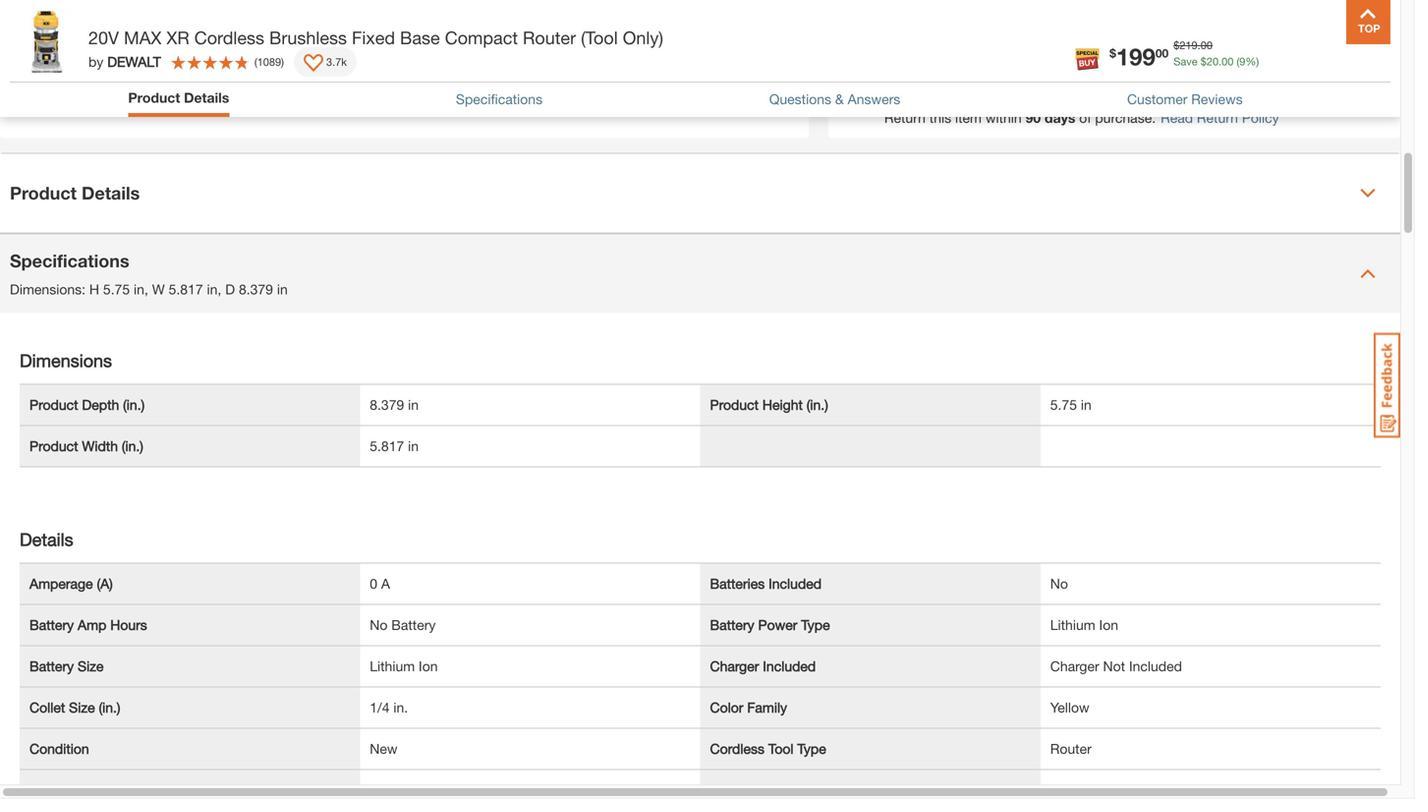 Task type: vqa. For each thing, say whether or not it's contained in the screenshot.
the 1/4
yes



Task type: locate. For each thing, give the bounding box(es) containing it.
size
[[78, 658, 104, 674], [69, 699, 95, 715]]

product left "height"
[[710, 396, 759, 413]]

0 hp
[[1050, 782, 1078, 798]]

0 horizontal spatial 0
[[370, 575, 377, 591]]

5.817 inside specifications dimensions: h 5.75 in , w 5.817 in , d 8.379 in
[[169, 281, 203, 297]]

cordless tool type
[[710, 740, 826, 757]]

dewalt wood routers dcw600b 1d.3 image
[[14, 0, 100, 26]]

1 vertical spatial lithium
[[370, 658, 415, 674]]

1 vertical spatial specifications
[[10, 250, 129, 271]]

(in.) right "height"
[[807, 396, 828, 413]]

0 horizontal spatial 5.75
[[103, 281, 130, 297]]

specifications up "dimensions:"
[[10, 250, 129, 271]]

product down dewalt
[[128, 89, 180, 106]]

ion down no battery
[[419, 658, 438, 674]]

0 vertical spatial specifications
[[456, 91, 543, 107]]

product details down dewalt
[[128, 89, 229, 106]]

3.7k button
[[294, 47, 357, 77]]

included right not
[[1129, 658, 1182, 674]]

battery down batteries at right bottom
[[710, 617, 754, 633]]

dewalt
[[107, 54, 161, 70]]

cordless
[[194, 27, 264, 48], [710, 740, 765, 757], [370, 782, 424, 798]]

1 horizontal spatial 8.379
[[370, 396, 404, 413]]

0 vertical spatial lithium ion
[[1050, 617, 1118, 633]]

product details
[[128, 89, 229, 106], [10, 182, 140, 203]]

charger
[[710, 658, 759, 674], [1050, 658, 1099, 674]]

8.379 in
[[370, 396, 419, 413]]

1 horizontal spatial 5.817
[[370, 438, 404, 454]]

1 vertical spatial details
[[82, 182, 140, 203]]

battery
[[29, 617, 74, 633], [391, 617, 436, 633], [710, 617, 754, 633], [29, 658, 74, 674]]

charger left not
[[1050, 658, 1099, 674]]

1 vertical spatial 8.379
[[370, 396, 404, 413]]

0 horizontal spatial &
[[835, 91, 844, 107]]

return down reviews
[[1197, 109, 1238, 126]]

00 left save
[[1156, 46, 1169, 60]]

lithium ion
[[1050, 617, 1118, 633], [370, 658, 438, 674]]

1 vertical spatial ion
[[419, 658, 438, 674]]

0 horizontal spatial no
[[370, 617, 388, 633]]

1 horizontal spatial router
[[1050, 740, 1092, 757]]

0 vertical spatial caret image
[[1360, 185, 1376, 201]]

)
[[281, 55, 284, 68]]

0 vertical spatial 5.817
[[169, 281, 203, 297]]

battery up in.
[[391, 617, 436, 633]]

0 horizontal spatial 5.817
[[169, 281, 203, 297]]

& for questions
[[835, 91, 844, 107]]

included
[[769, 575, 822, 591], [763, 658, 816, 674], [1129, 658, 1182, 674]]

amp
[[78, 617, 106, 633]]

0 left a
[[370, 575, 377, 591]]

0 vertical spatial 0
[[370, 575, 377, 591]]

charger not included
[[1050, 658, 1182, 674]]

specifications down compact
[[456, 91, 543, 107]]

hp
[[1062, 782, 1078, 798]]

1 vertical spatial .
[[1219, 55, 1222, 68]]

specifications
[[456, 91, 543, 107], [10, 250, 129, 271]]

lithium ion down no battery
[[370, 658, 438, 674]]

8.379 inside specifications dimensions: h 5.75 in , w 5.817 in , d 8.379 in
[[239, 281, 273, 297]]

details
[[184, 89, 229, 106], [82, 182, 140, 203], [20, 529, 73, 550]]

1 vertical spatial router
[[1050, 740, 1092, 757]]

0 left hp
[[1050, 782, 1058, 798]]

online
[[1154, 83, 1208, 104]]

questions
[[769, 91, 831, 107]]

0 horizontal spatial charger
[[710, 658, 759, 674]]

& inside free & easy returns in store or online return this item within 90 days of purchase. read return policy
[[927, 83, 939, 104]]

0 horizontal spatial cordless
[[194, 27, 264, 48]]

lithium
[[1050, 617, 1096, 633], [370, 658, 415, 674]]

$ up store at the top of the page
[[1110, 46, 1116, 60]]

size right collet
[[69, 699, 95, 715]]

& left answers
[[835, 91, 844, 107]]

& up this on the top
[[927, 83, 939, 104]]

1 horizontal spatial 00
[[1201, 39, 1213, 52]]

0 vertical spatial ion
[[1099, 617, 1118, 633]]

8.379
[[239, 281, 273, 297], [370, 396, 404, 413]]

max
[[124, 27, 162, 48]]

charger up color
[[710, 658, 759, 674]]

0 vertical spatial lithium
[[1050, 617, 1096, 633]]

1 vertical spatial no
[[370, 617, 388, 633]]

included up power
[[769, 575, 822, 591]]

width
[[82, 438, 118, 454]]

00 left 9
[[1222, 55, 1234, 68]]

in
[[134, 281, 144, 297], [207, 281, 218, 297], [277, 281, 288, 297], [408, 396, 419, 413], [1081, 396, 1092, 413], [408, 438, 419, 454]]

caret image
[[1360, 185, 1376, 201], [1360, 266, 1376, 281]]

(
[[1237, 55, 1240, 68], [254, 55, 257, 68]]

lithium ion up not
[[1050, 617, 1118, 633]]

amperage
[[29, 575, 93, 591]]

5.817 down 8.379 in
[[370, 438, 404, 454]]

read
[[1161, 109, 1193, 126]]

0 vertical spatial no
[[1050, 575, 1068, 591]]

details up specifications dimensions: h 5.75 in , w 5.817 in , d 8.379 in
[[82, 182, 140, 203]]

color family
[[710, 699, 787, 715]]

0 horizontal spatial (
[[254, 55, 257, 68]]

cordless for cordless
[[370, 782, 424, 798]]

1 vertical spatial cordless
[[710, 740, 765, 757]]

in.
[[393, 699, 408, 715]]

0 vertical spatial type
[[801, 617, 830, 633]]

2 vertical spatial details
[[20, 529, 73, 550]]

, left d
[[218, 281, 221, 297]]

color
[[710, 699, 743, 715]]

cordless up 1089
[[194, 27, 264, 48]]

1 horizontal spatial 0
[[1050, 782, 1058, 798]]

1 vertical spatial 0
[[1050, 782, 1058, 798]]

2 vertical spatial cordless
[[370, 782, 424, 798]]

0 vertical spatial product details
[[128, 89, 229, 106]]

collet
[[29, 699, 65, 715]]

8.379 right d
[[239, 281, 273, 297]]

.
[[1198, 39, 1201, 52], [1219, 55, 1222, 68]]

details up amperage
[[20, 529, 73, 550]]

read return policy link
[[1161, 107, 1279, 128]]

specifications for specifications dimensions: h 5.75 in , w 5.817 in , d 8.379 in
[[10, 250, 129, 271]]

reviews
[[1191, 91, 1243, 107]]

print button
[[727, 91, 791, 120]]

1 horizontal spatial ,
[[218, 281, 221, 297]]

product width (in.)
[[29, 438, 143, 454]]

2 return from the left
[[1197, 109, 1238, 126]]

$ right save
[[1201, 55, 1207, 68]]

product height (in.)
[[710, 396, 828, 413]]

type
[[801, 617, 830, 633], [797, 740, 826, 757]]

8.379 up 5.817 in
[[370, 396, 404, 413]]

2 ( from the left
[[254, 55, 257, 68]]

1 vertical spatial type
[[797, 740, 826, 757]]

0 vertical spatial size
[[78, 658, 104, 674]]

product up "dimensions:"
[[10, 182, 77, 203]]

battery size
[[29, 658, 104, 674]]

product details up the h
[[10, 182, 140, 203]]

returns
[[989, 83, 1056, 104]]

lithium up the charger not included
[[1050, 617, 1096, 633]]

(in.) right the width
[[122, 438, 143, 454]]

1 horizontal spatial cordless
[[370, 782, 424, 798]]

5.75
[[103, 281, 130, 297], [1050, 396, 1077, 413]]

5.817 in
[[370, 438, 419, 454]]

5.817 right w
[[169, 281, 203, 297]]

not
[[1103, 658, 1125, 674]]

1 vertical spatial 5.817
[[370, 438, 404, 454]]

(in.) for product depth (in.)
[[123, 396, 145, 413]]

battery power type
[[710, 617, 830, 633]]

product
[[128, 89, 180, 106], [10, 182, 77, 203], [29, 396, 78, 413], [710, 396, 759, 413], [29, 438, 78, 454]]

0 horizontal spatial router
[[523, 27, 576, 48]]

None field
[[880, 3, 921, 45]]

0 a
[[370, 575, 390, 591]]

d
[[225, 281, 235, 297]]

0 horizontal spatial ion
[[419, 658, 438, 674]]

type right power
[[801, 617, 830, 633]]

product left the width
[[29, 438, 78, 454]]

lithium up 1/4 in. on the left of page
[[370, 658, 415, 674]]

icon image
[[838, 92, 870, 117]]

battery left amp
[[29, 617, 74, 633]]

a
[[381, 575, 390, 591]]

1 horizontal spatial specifications
[[456, 91, 543, 107]]

$ inside "$ 199 00"
[[1110, 46, 1116, 60]]

0 horizontal spatial details
[[20, 529, 73, 550]]

1 ( from the left
[[1237, 55, 1240, 68]]

1 horizontal spatial (
[[1237, 55, 1240, 68]]

1 horizontal spatial return
[[1197, 109, 1238, 126]]

0 horizontal spatial $
[[1110, 46, 1116, 60]]

details down xr
[[184, 89, 229, 106]]

1 vertical spatial caret image
[[1360, 266, 1376, 281]]

type right tool
[[797, 740, 826, 757]]

0 vertical spatial 8.379
[[239, 281, 273, 297]]

0 horizontal spatial ,
[[144, 281, 148, 297]]

1 horizontal spatial details
[[82, 182, 140, 203]]

size down amp
[[78, 658, 104, 674]]

1 , from the left
[[144, 281, 148, 297]]

, left w
[[144, 281, 148, 297]]

type for cordless tool type
[[797, 740, 826, 757]]

specifications dimensions: h 5.75 in , w 5.817 in , d 8.379 in
[[10, 250, 288, 297]]

questions & answers
[[769, 91, 901, 107]]

1 vertical spatial lithium ion
[[370, 658, 438, 674]]

0 horizontal spatial 8.379
[[239, 281, 273, 297]]

0 horizontal spatial lithium ion
[[370, 658, 438, 674]]

item
[[955, 109, 982, 126]]

size for battery
[[78, 658, 104, 674]]

0 horizontal spatial 00
[[1156, 46, 1169, 60]]

(in.) down the battery size
[[99, 699, 120, 715]]

&
[[927, 83, 939, 104], [835, 91, 844, 107]]

specifications inside specifications dimensions: h 5.75 in , w 5.817 in , d 8.379 in
[[10, 250, 129, 271]]

(in.)
[[123, 396, 145, 413], [807, 396, 828, 413], [122, 438, 143, 454], [99, 699, 120, 715]]

1 vertical spatial size
[[69, 699, 95, 715]]

new
[[370, 740, 398, 757]]

customer
[[1127, 91, 1188, 107]]

battery up collet
[[29, 658, 74, 674]]

1 horizontal spatial no
[[1050, 575, 1068, 591]]

0 for 0 a
[[370, 575, 377, 591]]

1/4
[[370, 699, 390, 715]]

ion up not
[[1099, 617, 1118, 633]]

included down power
[[763, 658, 816, 674]]

( left )
[[254, 55, 257, 68]]

2 charger from the left
[[1050, 658, 1099, 674]]

amperage (a)
[[29, 575, 113, 591]]

1 horizontal spatial lithium
[[1050, 617, 1096, 633]]

(in.) for product width (in.)
[[122, 438, 143, 454]]

router down yellow
[[1050, 740, 1092, 757]]

00 up 20
[[1201, 39, 1213, 52]]

1 charger from the left
[[710, 658, 759, 674]]

3.7k
[[326, 55, 347, 68]]

1 vertical spatial 5.75
[[1050, 396, 1077, 413]]

2 horizontal spatial $
[[1201, 55, 1207, 68]]

included for batteries included
[[769, 575, 822, 591]]

return
[[884, 109, 926, 126], [1197, 109, 1238, 126]]

2 , from the left
[[218, 281, 221, 297]]

(hp)
[[789, 782, 815, 798]]

family
[[747, 699, 787, 715]]

return down 'free'
[[884, 109, 926, 126]]

0 horizontal spatial return
[[884, 109, 926, 126]]

1 horizontal spatial lithium ion
[[1050, 617, 1118, 633]]

$ 199 00
[[1110, 42, 1169, 70]]

charger for charger not included
[[1050, 658, 1099, 674]]

$ for 199
[[1110, 46, 1116, 60]]

5.817
[[169, 281, 203, 297], [370, 438, 404, 454]]

1 horizontal spatial $
[[1174, 39, 1180, 52]]

0 vertical spatial details
[[184, 89, 229, 106]]

0 vertical spatial .
[[1198, 39, 1201, 52]]

cordless up horsepower
[[710, 740, 765, 757]]

size for collet
[[69, 699, 95, 715]]

product down dimensions
[[29, 396, 78, 413]]

2 horizontal spatial cordless
[[710, 740, 765, 757]]

(in.) right depth
[[123, 396, 145, 413]]

cordless down new
[[370, 782, 424, 798]]

top button
[[1346, 0, 1391, 44]]

$ up save
[[1174, 39, 1180, 52]]

( left %)
[[1237, 55, 1240, 68]]

display image
[[304, 54, 323, 74]]

0 horizontal spatial specifications
[[10, 250, 129, 271]]

hours
[[110, 617, 147, 633]]

1 horizontal spatial charger
[[1050, 658, 1099, 674]]

dimensions:
[[10, 281, 86, 297]]

yellow
[[1050, 699, 1090, 715]]

store
[[1081, 83, 1127, 104]]

0 vertical spatial 5.75
[[103, 281, 130, 297]]

router left "(tool"
[[523, 27, 576, 48]]

cordless for cordless tool type
[[710, 740, 765, 757]]

1 horizontal spatial &
[[927, 83, 939, 104]]



Task type: describe. For each thing, give the bounding box(es) containing it.
in
[[1061, 83, 1076, 104]]

answers
[[848, 91, 901, 107]]

1 caret image from the top
[[1360, 185, 1376, 201]]

xr
[[166, 27, 189, 48]]

policy
[[1242, 109, 1279, 126]]

included for charger included
[[763, 658, 816, 674]]

1 vertical spatial product details
[[10, 182, 140, 203]]

no for no
[[1050, 575, 1068, 591]]

live chat image
[[1374, 224, 1401, 329]]

20
[[1207, 55, 1219, 68]]

charger for charger included
[[710, 658, 759, 674]]

20v
[[88, 27, 119, 48]]

power
[[758, 617, 797, 633]]

1/4 in.
[[370, 699, 408, 715]]

by
[[88, 54, 103, 70]]

height
[[763, 396, 803, 413]]

1 return from the left
[[884, 109, 926, 126]]

dimensions
[[20, 350, 112, 371]]

w
[[152, 281, 165, 297]]

$ 219 . 00 save $ 20 . 00 ( 9 %)
[[1174, 39, 1259, 68]]

2 caret image from the top
[[1360, 266, 1376, 281]]

1 horizontal spatial 5.75
[[1050, 396, 1077, 413]]

base
[[400, 27, 440, 48]]

0 for 0 hp
[[1050, 782, 1058, 798]]

( inside $ 219 . 00 save $ 20 . 00 ( 9 %)
[[1237, 55, 1240, 68]]

battery for battery size
[[29, 658, 74, 674]]

2 horizontal spatial details
[[184, 89, 229, 106]]

or
[[1132, 83, 1149, 104]]

horsepower (hp)
[[710, 782, 815, 798]]

free
[[884, 83, 922, 104]]

only)
[[623, 27, 663, 48]]

battery for battery power type
[[710, 617, 754, 633]]

& for free
[[927, 83, 939, 104]]

199
[[1116, 42, 1156, 70]]

product image image
[[15, 10, 79, 74]]

product depth (in.)
[[29, 396, 145, 413]]

(in.) for collet size (in.)
[[99, 699, 120, 715]]

(in.) for product height (in.)
[[807, 396, 828, 413]]

compact
[[445, 27, 518, 48]]

0 vertical spatial router
[[523, 27, 576, 48]]

horsepower
[[710, 782, 785, 798]]

by dewalt
[[88, 54, 161, 70]]

0 horizontal spatial lithium
[[370, 658, 415, 674]]

2 horizontal spatial 00
[[1222, 55, 1234, 68]]

of
[[1079, 109, 1091, 126]]

5.75 inside specifications dimensions: h 5.75 in , w 5.817 in , d 8.379 in
[[103, 281, 130, 297]]

219
[[1180, 39, 1198, 52]]

h
[[89, 281, 99, 297]]

condition
[[29, 740, 89, 757]]

type for battery power type
[[801, 617, 830, 633]]

easy
[[944, 83, 984, 104]]

00 inside "$ 199 00"
[[1156, 46, 1169, 60]]

( 1089 )
[[254, 55, 284, 68]]

1 horizontal spatial ion
[[1099, 617, 1118, 633]]

batteries
[[710, 575, 765, 591]]

(a)
[[97, 575, 113, 591]]

depth
[[82, 396, 119, 413]]

battery for battery amp hours
[[29, 617, 74, 633]]

days
[[1045, 109, 1076, 126]]

90
[[1026, 109, 1041, 126]]

9
[[1240, 55, 1246, 68]]

tool
[[768, 740, 794, 757]]

0 horizontal spatial .
[[1198, 39, 1201, 52]]

(tool
[[581, 27, 618, 48]]

purchase.
[[1095, 109, 1156, 126]]

charger included
[[710, 658, 816, 674]]

1089
[[257, 55, 281, 68]]

0 vertical spatial cordless
[[194, 27, 264, 48]]

customer reviews
[[1127, 91, 1243, 107]]

$ for 219
[[1174, 39, 1180, 52]]

cordless/corded
[[29, 782, 134, 798]]

brushless
[[269, 27, 347, 48]]

1 horizontal spatial .
[[1219, 55, 1222, 68]]

batteries included
[[710, 575, 822, 591]]

print
[[758, 94, 791, 112]]

specifications for specifications
[[456, 91, 543, 107]]

battery amp hours
[[29, 617, 147, 633]]

free & easy returns in store or online return this item within 90 days of purchase. read return policy
[[884, 83, 1279, 126]]

this
[[930, 109, 951, 126]]

no battery
[[370, 617, 436, 633]]

%)
[[1246, 55, 1259, 68]]

save
[[1174, 55, 1198, 68]]

no for no battery
[[370, 617, 388, 633]]

fixed
[[352, 27, 395, 48]]

within
[[986, 109, 1022, 126]]

20v max xr cordless brushless fixed base compact router (tool only)
[[88, 27, 663, 48]]

feedback link image
[[1374, 332, 1401, 438]]

5.75 in
[[1050, 396, 1092, 413]]



